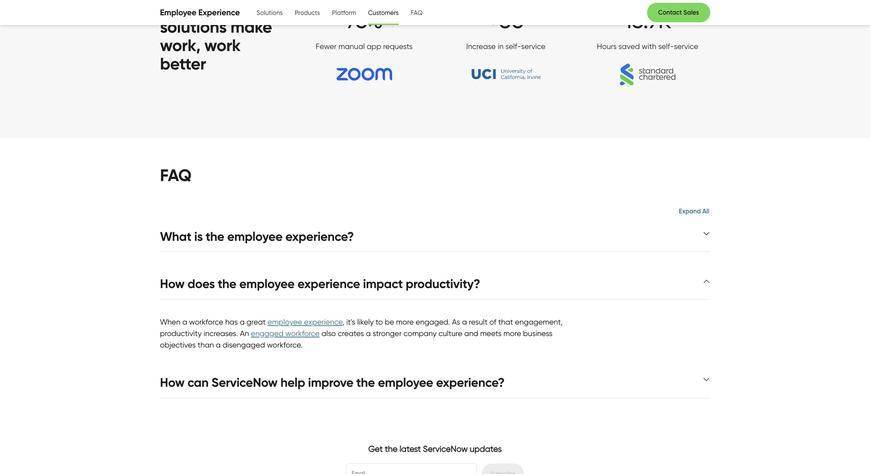 Task type: describe. For each thing, give the bounding box(es) containing it.
latest
[[400, 444, 421, 454]]



Task type: locate. For each thing, give the bounding box(es) containing it.
get
[[369, 444, 383, 454]]

the
[[385, 444, 398, 454]]

get the latest servicenow updates
[[369, 444, 502, 454]]

updates
[[470, 444, 502, 454]]

Email text field
[[346, 464, 477, 474]]

servicenow
[[423, 444, 468, 454]]



Task type: vqa. For each thing, say whether or not it's contained in the screenshot.
ServiceNow
yes



